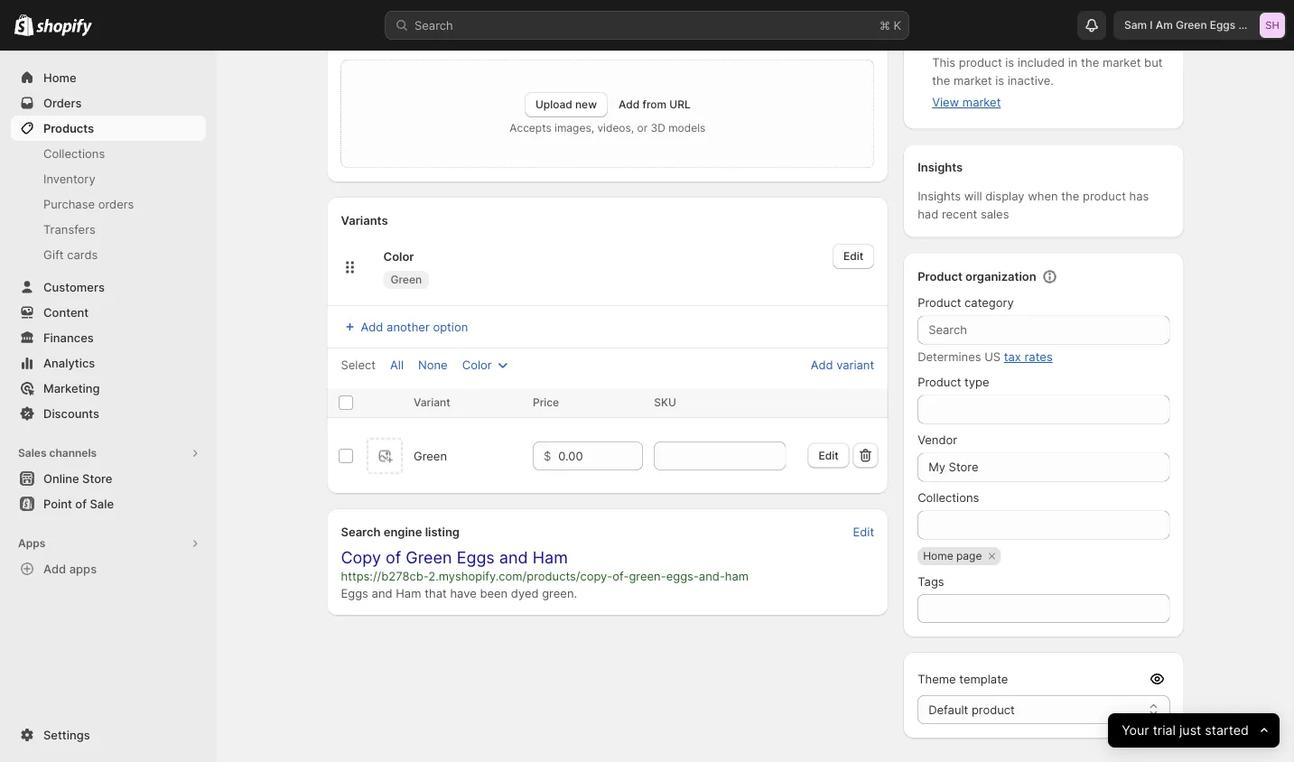 Task type: locate. For each thing, give the bounding box(es) containing it.
1 vertical spatial color
[[462, 358, 492, 372]]

0 horizontal spatial eggs
[[341, 586, 368, 600]]

1 horizontal spatial ham
[[533, 548, 568, 568]]

is
[[1005, 56, 1014, 70], [995, 74, 1004, 88]]

discounts link
[[11, 401, 206, 426]]

is left inactive.
[[995, 74, 1004, 88]]

0 horizontal spatial collections
[[43, 146, 105, 160]]

0 horizontal spatial of
[[75, 497, 87, 511]]

0 vertical spatial product
[[918, 270, 963, 284]]

us
[[984, 350, 1001, 364]]

green down listing
[[406, 548, 452, 568]]

images,
[[555, 121, 594, 135]]

2 horizontal spatial the
[[1081, 56, 1099, 70]]

is up inactive.
[[1005, 56, 1014, 70]]

1 insights from the top
[[918, 160, 963, 174]]

collections up home page
[[918, 491, 979, 505]]

variant
[[413, 396, 450, 409]]

1 vertical spatial home
[[923, 550, 953, 563]]

market left but
[[1103, 56, 1141, 70]]

edit inside dropdown button
[[843, 250, 863, 263]]

has
[[1129, 189, 1149, 203]]

search engine listing
[[341, 525, 460, 539]]

search for search
[[415, 18, 453, 32]]

product for this product is included in the market but the market is inactive. view market
[[959, 56, 1002, 70]]

products link
[[11, 116, 206, 141]]

discounts
[[43, 406, 99, 420]]

purchase orders
[[43, 197, 134, 211]]

home inside home page link
[[923, 550, 953, 563]]

color right none
[[462, 358, 492, 372]]

2 vertical spatial the
[[1061, 189, 1079, 203]]

1 vertical spatial ham
[[533, 548, 568, 568]]

variants
[[341, 213, 388, 227]]

home up the orders
[[43, 70, 76, 84]]

theme template
[[918, 672, 1008, 686]]

edit inside button
[[853, 525, 874, 539]]

1 vertical spatial product
[[918, 296, 961, 310]]

eggs left sam i am green eggs and ham icon
[[1210, 19, 1236, 32]]

product
[[918, 270, 963, 284], [918, 296, 961, 310], [918, 375, 961, 389]]

product down 'product organization'
[[918, 296, 961, 310]]

option
[[433, 320, 468, 334]]

the inside insights will display when the product has had recent sales
[[1061, 189, 1079, 203]]

transfers link
[[11, 217, 206, 242]]

edit inside 'link'
[[818, 449, 838, 462]]

trial
[[1153, 723, 1176, 738]]

2 horizontal spatial eggs
[[1210, 19, 1236, 32]]

2.myshopify.com/products/copy-
[[428, 569, 613, 583]]

1 vertical spatial of
[[386, 548, 401, 568]]

add apps button
[[11, 556, 206, 582]]

purchase
[[43, 197, 95, 211]]

1 horizontal spatial the
[[1061, 189, 1079, 203]]

collections
[[43, 146, 105, 160], [918, 491, 979, 505]]

add left apps
[[43, 562, 66, 576]]

0 horizontal spatial the
[[932, 74, 950, 88]]

1 horizontal spatial eggs
[[457, 548, 495, 568]]

options element
[[413, 449, 447, 463]]

online store button
[[0, 466, 217, 491]]

0 vertical spatial is
[[1005, 56, 1014, 70]]

0 vertical spatial collections
[[43, 146, 105, 160]]

the down this
[[932, 74, 950, 88]]

0 horizontal spatial home
[[43, 70, 76, 84]]

1 horizontal spatial home
[[923, 550, 953, 563]]

add left another
[[361, 320, 383, 334]]

home inside home link
[[43, 70, 76, 84]]

product type
[[918, 375, 989, 389]]

1 horizontal spatial collections
[[918, 491, 979, 505]]

variant
[[836, 358, 874, 372]]

1 vertical spatial collections
[[918, 491, 979, 505]]

collections up inventory
[[43, 146, 105, 160]]

videos,
[[597, 121, 634, 135]]

will
[[964, 189, 982, 203]]

home link
[[11, 65, 206, 90]]

just
[[1179, 723, 1201, 738]]

Product category text field
[[918, 316, 1170, 345]]

0 vertical spatial insights
[[918, 160, 963, 174]]

None text field
[[654, 442, 786, 470]]

of inside button
[[75, 497, 87, 511]]

of up https://b278cb-
[[386, 548, 401, 568]]

and left sam i am green eggs and ham icon
[[1238, 19, 1258, 32]]

inventory link
[[11, 166, 206, 191]]

green-
[[629, 569, 666, 583]]

inactive.
[[1008, 74, 1054, 88]]

category
[[965, 296, 1014, 310]]

3 product from the top
[[918, 375, 961, 389]]

upload new
[[535, 98, 597, 111]]

eggs down https://b278cb-
[[341, 586, 368, 600]]

but
[[1144, 56, 1163, 70]]

analytics link
[[11, 350, 206, 376]]

sam
[[1124, 19, 1147, 32]]

none button
[[407, 352, 458, 377]]

this product is included in the market but the market is inactive. view market
[[932, 56, 1163, 109]]

0 horizontal spatial search
[[341, 525, 381, 539]]

2 vertical spatial market
[[962, 95, 1001, 109]]

add
[[619, 98, 640, 111], [361, 320, 383, 334], [811, 358, 833, 372], [43, 562, 66, 576]]

k
[[894, 18, 901, 32]]

add left variant
[[811, 358, 833, 372]]

products
[[43, 121, 94, 135]]

been
[[480, 586, 508, 600]]

0 vertical spatial and
[[1238, 19, 1258, 32]]

orders link
[[11, 90, 206, 116]]

eggs up have
[[457, 548, 495, 568]]

of left sale
[[75, 497, 87, 511]]

1 vertical spatial eggs
[[457, 548, 495, 568]]

insights for insights will display when the product has had recent sales
[[918, 189, 961, 203]]

had
[[918, 207, 938, 221]]

accepts
[[510, 121, 551, 135]]

sku
[[654, 396, 676, 409]]

of inside the 'copy of green eggs and ham https://b278cb-2.myshopify.com/products/copy-of-green-eggs-and-ham eggs and ham that have been dyed green.'
[[386, 548, 401, 568]]

product inside insights will display when the product has had recent sales
[[1083, 189, 1126, 203]]

2 insights from the top
[[918, 189, 961, 203]]

green down variant
[[413, 449, 447, 463]]

0 horizontal spatial is
[[995, 74, 1004, 88]]

0 horizontal spatial color
[[383, 249, 414, 263]]

0 horizontal spatial ham
[[396, 586, 421, 600]]

product up 'product category' on the top of page
[[918, 270, 963, 284]]

2 horizontal spatial and
[[1238, 19, 1258, 32]]

home up 'tags'
[[923, 550, 953, 563]]

started
[[1205, 723, 1249, 738]]

1 horizontal spatial of
[[386, 548, 401, 568]]

add variant
[[811, 358, 874, 372]]

0 vertical spatial edit
[[843, 250, 863, 263]]

and down https://b278cb-
[[372, 586, 392, 600]]

0 horizontal spatial and
[[372, 586, 392, 600]]

product down determines on the top
[[918, 375, 961, 389]]

0 vertical spatial of
[[75, 497, 87, 511]]

⌘ k
[[880, 18, 901, 32]]

2 vertical spatial and
[[372, 586, 392, 600]]

none
[[418, 358, 448, 372]]

international
[[932, 37, 1001, 51]]

gift cards link
[[11, 242, 206, 267]]

customers
[[43, 280, 105, 294]]

product down template
[[972, 703, 1015, 717]]

1 vertical spatial product
[[1083, 189, 1126, 203]]

market right view
[[962, 95, 1001, 109]]

i
[[1150, 19, 1153, 32]]

orders
[[98, 197, 134, 211]]

1 horizontal spatial is
[[1005, 56, 1014, 70]]

the right in
[[1081, 56, 1099, 70]]

1 product from the top
[[918, 270, 963, 284]]

product left the has
[[1083, 189, 1126, 203]]

eggs
[[1210, 19, 1236, 32], [457, 548, 495, 568], [341, 586, 368, 600]]

2 vertical spatial product
[[918, 375, 961, 389]]

1 horizontal spatial search
[[415, 18, 453, 32]]

product for product organization
[[918, 270, 963, 284]]

and up 2.myshopify.com/products/copy-
[[499, 548, 528, 568]]

home page
[[923, 550, 982, 563]]

1 horizontal spatial color
[[462, 358, 492, 372]]

1 vertical spatial the
[[932, 74, 950, 88]]

product down international
[[959, 56, 1002, 70]]

2 horizontal spatial ham
[[1261, 19, 1285, 32]]

2 vertical spatial edit
[[853, 525, 874, 539]]

insights inside insights will display when the product has had recent sales
[[918, 189, 961, 203]]

home
[[43, 70, 76, 84], [923, 550, 953, 563]]

color
[[383, 249, 414, 263], [462, 358, 492, 372]]

shopify image
[[14, 14, 34, 36], [36, 18, 92, 37]]

content link
[[11, 300, 206, 325]]

content
[[43, 305, 89, 319]]

0 vertical spatial the
[[1081, 56, 1099, 70]]

sam i am green eggs and ham
[[1124, 19, 1285, 32]]

1 vertical spatial search
[[341, 525, 381, 539]]

color down variants
[[383, 249, 414, 263]]

template
[[959, 672, 1008, 686]]

online store
[[43, 471, 112, 485]]

theme
[[918, 672, 956, 686]]

green right am
[[1176, 19, 1207, 32]]

1 vertical spatial is
[[995, 74, 1004, 88]]

2 product from the top
[[918, 296, 961, 310]]

product
[[959, 56, 1002, 70], [1083, 189, 1126, 203], [972, 703, 1015, 717]]

0 vertical spatial product
[[959, 56, 1002, 70]]

have
[[450, 586, 477, 600]]

insights
[[918, 160, 963, 174], [918, 189, 961, 203]]

product inside 'this product is included in the market but the market is inactive. view market'
[[959, 56, 1002, 70]]

2 vertical spatial product
[[972, 703, 1015, 717]]

market up view market link in the top right of the page
[[954, 74, 992, 88]]

add left 'from'
[[619, 98, 640, 111]]

1 horizontal spatial and
[[499, 548, 528, 568]]

price
[[532, 396, 559, 409]]

search
[[415, 18, 453, 32], [341, 525, 381, 539]]

collections link
[[11, 141, 206, 166]]

the right 'when'
[[1061, 189, 1079, 203]]

apps button
[[11, 531, 206, 556]]

edit button
[[833, 244, 874, 269]]

0 vertical spatial home
[[43, 70, 76, 84]]

of-
[[613, 569, 629, 583]]

0 vertical spatial search
[[415, 18, 453, 32]]

1 vertical spatial insights
[[918, 189, 961, 203]]

Vendor text field
[[918, 453, 1170, 482]]

when
[[1028, 189, 1058, 203]]

add inside button
[[43, 562, 66, 576]]

select
[[341, 358, 376, 372]]

green
[[1176, 19, 1207, 32], [391, 273, 422, 286], [413, 449, 447, 463], [406, 548, 452, 568]]

1 vertical spatial edit
[[818, 449, 838, 462]]

point of sale
[[43, 497, 114, 511]]

green inside the 'copy of green eggs and ham https://b278cb-2.myshopify.com/products/copy-of-green-eggs-and-ham eggs and ham that have been dyed green.'
[[406, 548, 452, 568]]

cards
[[67, 247, 98, 261]]



Task type: describe. For each thing, give the bounding box(es) containing it.
recent
[[942, 207, 977, 221]]

add another option
[[361, 320, 468, 334]]

search for search engine listing
[[341, 525, 381, 539]]

1 vertical spatial and
[[499, 548, 528, 568]]

apps
[[18, 537, 45, 550]]

Product type text field
[[918, 395, 1170, 424]]

purchase orders link
[[11, 191, 206, 217]]

add apps
[[43, 562, 97, 576]]

listing
[[425, 525, 460, 539]]

2 vertical spatial ham
[[396, 586, 421, 600]]

1 vertical spatial market
[[954, 74, 992, 88]]

vendor
[[918, 433, 957, 447]]

color inside color dropdown button
[[462, 358, 492, 372]]

edit for green
[[843, 250, 863, 263]]

$ text field
[[558, 442, 643, 470]]

sales
[[981, 207, 1009, 221]]

add from url
[[619, 98, 691, 111]]

Collections text field
[[918, 511, 1170, 540]]

add for add another option
[[361, 320, 383, 334]]

add for add from url
[[619, 98, 640, 111]]

0 horizontal spatial shopify image
[[14, 14, 34, 36]]

another
[[387, 320, 430, 334]]

Tags text field
[[918, 594, 1170, 623]]

url
[[669, 98, 691, 111]]

gift
[[43, 247, 64, 261]]

dyed
[[511, 586, 539, 600]]

from
[[643, 98, 667, 111]]

finances link
[[11, 325, 206, 350]]

0 vertical spatial market
[[1103, 56, 1141, 70]]

apps
[[69, 562, 97, 576]]

new
[[575, 98, 597, 111]]

home for home
[[43, 70, 76, 84]]

of for sale
[[75, 497, 87, 511]]

determines
[[918, 350, 981, 364]]

in
[[1068, 56, 1078, 70]]

type
[[965, 375, 989, 389]]

edit for copy of green eggs and ham
[[853, 525, 874, 539]]

engine
[[384, 525, 422, 539]]

determines us tax rates
[[918, 350, 1053, 364]]

0 vertical spatial eggs
[[1210, 19, 1236, 32]]

marketing
[[43, 381, 100, 395]]

tax
[[1004, 350, 1021, 364]]

point of sale button
[[0, 491, 217, 517]]

tags
[[918, 574, 944, 588]]

https://b278cb-
[[341, 569, 428, 583]]

of for green
[[386, 548, 401, 568]]

add from url button
[[619, 98, 691, 111]]

edit button
[[842, 519, 885, 545]]

product for default product
[[972, 703, 1015, 717]]

1 horizontal spatial shopify image
[[36, 18, 92, 37]]

add variant button
[[800, 349, 885, 380]]

that
[[425, 586, 447, 600]]

0 vertical spatial color
[[383, 249, 414, 263]]

add for add variant
[[811, 358, 833, 372]]

default
[[928, 703, 968, 717]]

product for product type
[[918, 375, 961, 389]]

copy of green eggs and ham https://b278cb-2.myshopify.com/products/copy-of-green-eggs-and-ham eggs and ham that have been dyed green.
[[341, 548, 749, 600]]

⌘
[[880, 18, 890, 32]]

color button
[[451, 352, 522, 377]]

product organization
[[918, 270, 1036, 284]]

your
[[1122, 723, 1149, 738]]

your trial just started button
[[1108, 713, 1280, 748]]

customers link
[[11, 275, 206, 300]]

0 vertical spatial ham
[[1261, 19, 1285, 32]]

ham
[[725, 569, 749, 583]]

view market link
[[932, 93, 1001, 112]]

home page link
[[923, 547, 982, 565]]

settings
[[43, 728, 90, 742]]

all button
[[379, 352, 414, 377]]

models
[[668, 121, 706, 135]]

point
[[43, 497, 72, 511]]

$
[[543, 449, 551, 463]]

included
[[1018, 56, 1065, 70]]

sale
[[90, 497, 114, 511]]

home for home page
[[923, 550, 953, 563]]

page
[[956, 550, 982, 563]]

sam i am green eggs and ham image
[[1260, 13, 1285, 38]]

orders
[[43, 96, 82, 110]]

add for add apps
[[43, 562, 66, 576]]

product for product category
[[918, 296, 961, 310]]

analytics
[[43, 356, 95, 370]]

accepts images, videos, or 3d models
[[510, 121, 706, 135]]

this
[[932, 56, 956, 70]]

2 vertical spatial eggs
[[341, 586, 368, 600]]

sales
[[18, 447, 47, 460]]

copy
[[341, 548, 381, 568]]

transfers
[[43, 222, 96, 236]]

green up another
[[391, 273, 422, 286]]

display
[[985, 189, 1024, 203]]

sales channels
[[18, 447, 97, 460]]

insights for insights
[[918, 160, 963, 174]]

and-
[[699, 569, 725, 583]]

view
[[932, 95, 959, 109]]

add another option button
[[330, 314, 479, 340]]

your trial just started
[[1122, 723, 1249, 738]]

product category
[[918, 296, 1014, 310]]

or
[[637, 121, 648, 135]]

insights will display when the product has had recent sales
[[918, 189, 1149, 221]]

3d
[[651, 121, 665, 135]]

rates
[[1024, 350, 1053, 364]]



Task type: vqa. For each thing, say whether or not it's contained in the screenshot.
2nd '$'
no



